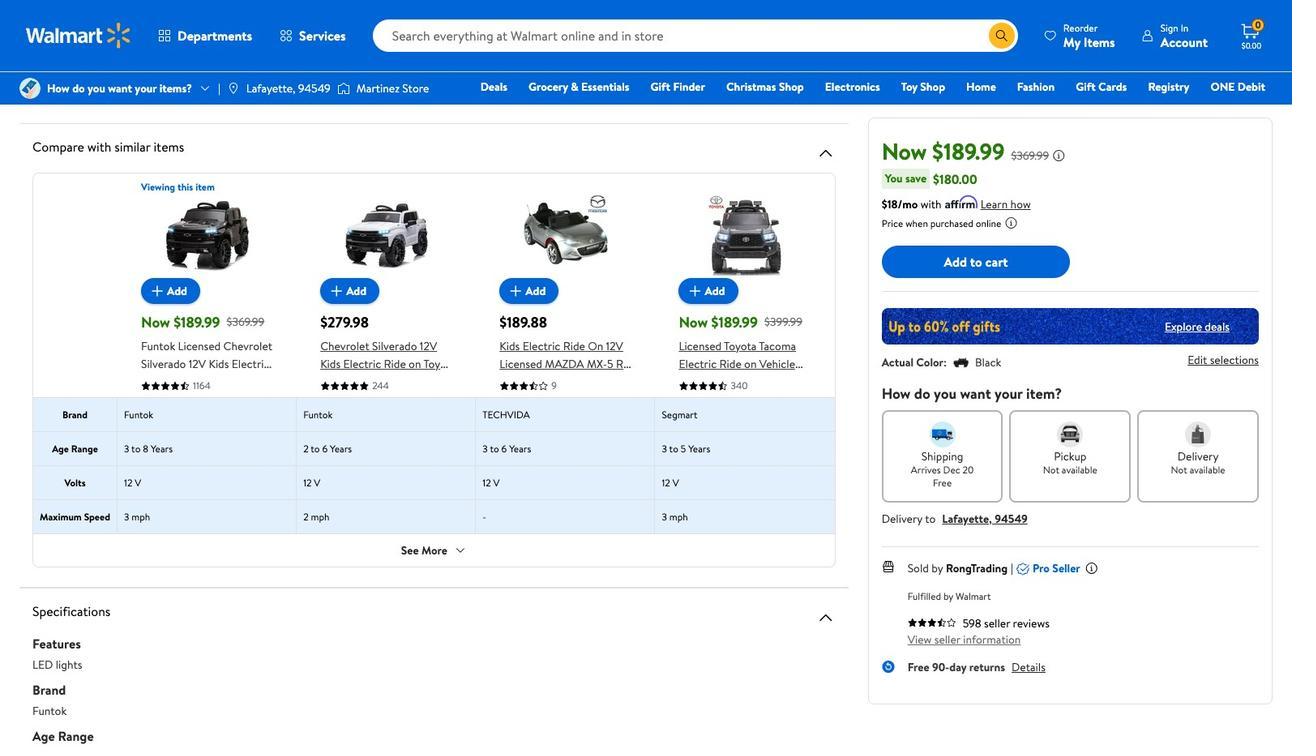 Task type: locate. For each thing, give the bounding box(es) containing it.
Search search field
[[373, 19, 1018, 52]]

0 horizontal spatial delivery
[[882, 511, 923, 527]]

your for how do you want your items?
[[135, 80, 157, 96]]

0 horizontal spatial lights,
[[416, 392, 448, 408]]

items?
[[159, 80, 192, 96]]

specifications image
[[816, 608, 836, 627]]

ride up mazda
[[563, 338, 585, 354]]

0 horizontal spatial 3 mph
[[124, 510, 150, 524]]

0 vertical spatial delivery
[[1178, 448, 1219, 465]]

gift finder link
[[643, 78, 713, 96]]

 image left "martinez"
[[337, 80, 350, 96]]

1 horizontal spatial 3 mph cell
[[655, 500, 835, 533]]

walmart image
[[26, 23, 131, 49]]

94549 down services dropdown button
[[298, 80, 331, 96]]

0 horizontal spatial now $189.99 group
[[141, 194, 273, 426]]

mph for 2 mph cell
[[311, 510, 330, 524]]

3 mph right speed
[[124, 510, 150, 524]]

0 horizontal spatial seller
[[935, 632, 961, 648]]

1 horizontal spatial lights,
[[746, 409, 778, 426]]

42.9"(l)
[[781, 0, 819, 15]]

electric inside $189.88 kids electric ride on 12v licensed mazda mx-5 rf battery powered sports car toy w/ parent control, mp3 ,bluetooth,led light, grey
[[523, 338, 561, 354]]

1 horizontal spatial $189.99
[[711, 312, 758, 332]]

powered down vehicle
[[742, 374, 785, 390]]

2 available from the left
[[1190, 463, 1226, 477]]

0 vertical spatial led
[[393, 392, 414, 408]]

0 horizontal spatial assemble
[[278, 0, 322, 15]]

seller right 598
[[984, 615, 1010, 632]]

1 horizontal spatial kids
[[320, 356, 341, 372]]

available for delivery
[[1190, 463, 1226, 477]]

1 row from the top
[[33, 180, 835, 443]]

electric up 244
[[343, 356, 381, 372]]

on up safety
[[409, 356, 421, 372]]

20
[[963, 463, 974, 477]]

add button up now $189.99 $399.99
[[679, 278, 738, 304]]

1 vertical spatial brand
[[32, 681, 66, 699]]

on
[[197, 0, 210, 15], [433, 27, 445, 43], [409, 356, 421, 372], [744, 356, 757, 372], [212, 374, 224, 390], [679, 392, 691, 408]]

0 horizontal spatial add to cart image
[[327, 281, 346, 301]]

3 12 v from the left
[[483, 476, 500, 490]]

1 vertical spatial control,
[[591, 392, 632, 408]]

0 horizontal spatial chevrolet
[[223, 338, 272, 354]]

home link
[[959, 78, 1004, 96]]

3 inside cell
[[124, 442, 129, 456]]

toy shop link
[[894, 78, 953, 96]]

others
[[447, 70, 479, 86]]

1 vertical spatial &
[[247, 392, 255, 408]]

gift inside 'link'
[[651, 79, 670, 95]]

pro seller info image
[[1085, 562, 1098, 575]]

shop
[[779, 79, 804, 95], [920, 79, 945, 95]]

0 horizontal spatial 94549
[[298, 80, 331, 96]]

lafayette, 94549
[[246, 80, 331, 96]]

1 horizontal spatial powered
[[539, 374, 582, 390]]

6 down techvida
[[501, 442, 507, 456]]

1 horizontal spatial gift
[[1076, 79, 1096, 95]]

2 3 mph cell from the left
[[655, 500, 835, 533]]

remote inside funtok licensed chevrolet silverado 12v kids electric powered ride on toy car with remote control & music player, black
[[165, 392, 204, 408]]

1 horizontal spatial music
[[320, 409, 349, 426]]

1 add button from the left
[[141, 278, 200, 304]]

remote up truck, on the bottom left of page
[[364, 374, 403, 390]]

we
[[52, 70, 67, 86]]

1 horizontal spatial shop
[[920, 79, 945, 95]]

pro
[[1033, 560, 1050, 576]]

12 v
[[124, 476, 141, 490], [303, 476, 320, 490], [483, 476, 500, 490], [662, 476, 679, 490]]

0 vertical spatial range
[[71, 442, 98, 456]]

1 horizontal spatial  image
[[337, 80, 350, 96]]

12 v cell
[[118, 466, 297, 499], [297, 466, 476, 499], [476, 466, 655, 499], [655, 466, 835, 499]]

12 v down "3 to 8 years"
[[124, 476, 141, 490]]

6 inside "cell"
[[322, 442, 328, 456]]

and up about
[[325, 0, 343, 15]]

2 mp3 from the left
[[781, 409, 803, 426]]

years inside 'cell'
[[509, 442, 531, 456]]

1 vertical spatial how
[[882, 383, 911, 404]]

$189.99 up funtok licensed chevrolet silverado 12v kids electric powered ride on toy car with remote control & music player, black
[[174, 312, 220, 332]]

0 horizontal spatial mph
[[132, 510, 150, 524]]

chevrolet silverado 12v kids electric ride on toy car with remote control, storage truck, led lights, music player, safety belt image
[[344, 194, 429, 278]]

speed
[[84, 510, 110, 524]]

1 available from the left
[[1062, 463, 1098, 477]]

assemble
[[278, 0, 322, 15], [415, 0, 460, 15]]

black up how do you want your item?
[[975, 354, 1001, 370]]

funtok inside funtok licensed chevrolet silverado 12v kids electric powered ride on toy car with remote control & music player, black
[[141, 338, 175, 354]]

funtok cell
[[118, 398, 297, 431], [297, 398, 476, 431]]

6 inside 'cell'
[[501, 442, 507, 456]]

1 assemble from the left
[[278, 0, 322, 15]]

tacoma
[[759, 338, 796, 354]]

now $189.99 $399.99
[[679, 312, 803, 332]]

belt
[[421, 409, 441, 426]]

kids inside $189.88 kids electric ride on 12v licensed mazda mx-5 rf battery powered sports car toy w/ parent control, mp3 ,bluetooth,led light, grey
[[500, 338, 520, 354]]

1 2 from the top
[[303, 442, 309, 456]]

gift for gift cards
[[1076, 79, 1096, 95]]

0 vertical spatial age
[[52, 442, 69, 456]]

: for 28.3"(w)
[[124, 0, 127, 15]]

5 row from the top
[[33, 499, 835, 533]]

4 row from the top
[[33, 465, 835, 499]]

walmart+ link
[[1210, 101, 1273, 118]]

to left the "grey" in the bottom of the page
[[490, 442, 499, 456]]

1 12 v cell from the left
[[118, 466, 297, 499]]

1 horizontal spatial is
[[771, 0, 778, 15]]

: up how do you want your item?
[[944, 354, 947, 370]]

volts row header
[[33, 466, 118, 499]]

2 add to cart image from the left
[[506, 281, 526, 301]]

mph inside cell
[[311, 510, 330, 524]]

want for item?
[[960, 383, 991, 404]]

0 horizontal spatial remote
[[165, 392, 204, 408]]

0 horizontal spatial our
[[73, 87, 89, 103]]

1 vertical spatial your
[[135, 80, 157, 96]]

row
[[33, 180, 835, 443], [33, 397, 835, 431], [33, 431, 835, 465], [33, 465, 835, 499], [33, 499, 835, 533]]

do for how do you want your items?
[[72, 80, 85, 96]]

car inside funtok licensed chevrolet silverado 12v kids electric powered ride on toy car with remote control & music player, black
[[246, 374, 263, 390]]

$189.88 kids electric ride on 12v licensed mazda mx-5 rf battery powered sports car toy w/ parent control, mp3 ,bluetooth,led light, grey
[[500, 312, 632, 443]]

1 years from the left
[[151, 442, 173, 456]]

shipping arrives dec 20 free
[[911, 448, 974, 490]]

funtok cell down 1164
[[118, 398, 297, 431]]

add to cart image up now $189.99 $399.99
[[685, 281, 705, 301]]

learn how
[[981, 196, 1031, 212]]

0 vertical spatial want
[[108, 80, 132, 96]]

electric up kids,
[[679, 356, 717, 372]]

grocery & essentials link
[[521, 78, 637, 96]]

mp3 up the "grey" in the bottom of the page
[[500, 409, 522, 426]]

1 vertical spatial 2
[[303, 510, 309, 524]]

0 horizontal spatial led
[[32, 657, 53, 673]]

0 horizontal spatial not
[[1043, 463, 1060, 477]]

age inside row header
[[52, 442, 69, 456]]

1 powered from the left
[[141, 374, 184, 390]]

row header
[[33, 193, 118, 397]]

chevrolet down '$279.98'
[[320, 338, 369, 354]]

1 12 from the left
[[124, 476, 132, 490]]

3 row from the top
[[33, 431, 835, 465]]

1 vertical spatial 5
[[681, 442, 686, 456]]

12 for third 12 v cell
[[483, 476, 491, 490]]

1 vertical spatial free
[[908, 659, 930, 675]]

price when purchased online
[[882, 216, 1002, 230]]

2 12 v from the left
[[303, 476, 320, 490]]

add up $189.88
[[526, 283, 546, 299]]

not
[[1043, 463, 1060, 477], [1171, 463, 1188, 477]]

3 to 5 years cell
[[655, 432, 835, 465]]

now for now $189.99 $399.99
[[679, 312, 708, 332]]

reorder my items
[[1064, 21, 1115, 51]]

&
[[571, 79, 579, 95], [247, 392, 255, 408]]

licensed inside licensed toyota tacoma electric ride on vehicle for kids, 12v powered ride on car toys with remote control, led lights, mp3 player, gray
[[679, 338, 722, 354]]

brand
[[62, 408, 88, 422], [32, 681, 66, 699]]

to inside we aim to show you accurate product information. manufacturers, suppliers and others provide what you see here, and we have not verified it. see our disclaimer
[[90, 70, 101, 86]]

information.
[[239, 70, 301, 86]]

free inside shipping arrives dec 20 free
[[933, 476, 952, 490]]

- cell
[[476, 500, 655, 533]]

ride inside :  if you have any questions about our electric ride on truck, feel free to contact us. our professional customer service team will solve your problem within 24 hours.
[[411, 27, 430, 43]]

player, inside licensed toyota tacoma electric ride on vehicle for kids, 12v powered ride on car toys with remote control, led lights, mp3 player, gray
[[679, 427, 712, 443]]

1 gift from the left
[[651, 79, 670, 95]]

2 chevrolet from the left
[[320, 338, 369, 354]]

3 to 6 years cell
[[476, 432, 655, 465]]

your up we at the left of the page
[[52, 41, 74, 57]]

12 v for 1st 12 v cell from the right
[[662, 476, 679, 490]]

player, inside $279.98 chevrolet silverado 12v kids electric ride on toy car with remote control, storage truck, led lights, music player, safety belt
[[352, 409, 384, 426]]

search icon image
[[995, 29, 1008, 42]]

2 mph
[[303, 510, 330, 524]]

size
[[750, 0, 768, 15]]

day
[[950, 659, 967, 675]]

player,
[[172, 409, 205, 426], [352, 409, 384, 426], [679, 427, 712, 443]]

ride inside $189.88 kids electric ride on 12v licensed mazda mx-5 rf battery powered sports car toy w/ parent control, mp3 ,bluetooth,led light, grey
[[563, 338, 585, 354]]

-
[[483, 510, 486, 524]]

intent image for pickup image
[[1057, 422, 1083, 448]]

licensed inside funtok licensed chevrolet silverado 12v kids electric powered ride on toy car with remote control & music player, black
[[178, 338, 221, 354]]

music up "3 to 8 years"
[[141, 409, 170, 426]]

v down '3 to 5 years'
[[673, 476, 679, 490]]

your left items?
[[135, 80, 157, 96]]

now down add to cart icon
[[141, 312, 170, 332]]

toy shop
[[901, 79, 945, 95]]

control, inside $189.88 kids electric ride on 12v licensed mazda mx-5 rf battery powered sports car toy w/ parent control, mp3 ,bluetooth,led light, grey
[[591, 392, 632, 408]]

1 is from the left
[[231, 0, 238, 15]]

2 horizontal spatial and
[[615, 70, 633, 86]]

christmas shop
[[726, 79, 804, 95]]

2 vertical spatial control,
[[679, 409, 720, 426]]

1 vertical spatial have
[[652, 70, 675, 86]]

0 horizontal spatial licensed
[[178, 338, 221, 354]]

1 now $189.99 group from the left
[[141, 194, 273, 426]]

lights, inside $279.98 chevrolet silverado 12v kids electric ride on toy car with remote control, storage truck, led lights, music player, safety belt
[[416, 392, 448, 408]]

0 vertical spatial your
[[52, 41, 74, 57]]

legal information image
[[1005, 216, 1018, 229]]

2 v from the left
[[314, 476, 320, 490]]

see left more
[[401, 542, 419, 559]]

3 12 from the left
[[483, 476, 491, 490]]

is right size
[[771, 0, 778, 15]]

range inside 'features led lights brand funtok age range'
[[58, 727, 94, 745]]

$189.88 group
[[500, 194, 632, 443]]

want left item?
[[960, 383, 991, 404]]

0 horizontal spatial have
[[227, 27, 249, 43]]

2 shop from the left
[[920, 79, 945, 95]]

0 horizontal spatial do
[[72, 80, 85, 96]]

accurate
[[152, 70, 195, 86]]

1 horizontal spatial silverado
[[372, 338, 417, 354]]

1 horizontal spatial want
[[960, 383, 991, 404]]

your inside :  if you have any questions about our electric ride on truck, feel free to contact us. our professional customer service team will solve your problem within 24 hours.
[[52, 41, 74, 57]]

row containing maximum speed
[[33, 499, 835, 533]]

3 mph cell down 3 to 8 years cell
[[118, 500, 297, 533]]

electronics
[[825, 79, 880, 95]]

0 horizontal spatial how
[[47, 80, 70, 96]]

kids up storage
[[320, 356, 341, 372]]

0 horizontal spatial :
[[124, 0, 127, 15]]

toy inside $189.88 kids electric ride on 12v licensed mazda mx-5 rf battery powered sports car toy w/ parent control, mp3 ,bluetooth,led light, grey
[[520, 392, 536, 408]]

2 to 6 years
[[303, 442, 352, 456]]

0 horizontal spatial ride
[[176, 0, 195, 15]]

0 vertical spatial 5
[[607, 356, 613, 372]]

1 horizontal spatial player,
[[352, 409, 384, 426]]

1 horizontal spatial your
[[135, 80, 157, 96]]

0 horizontal spatial player,
[[172, 409, 205, 426]]

2 2 from the top
[[303, 510, 309, 524]]

our
[[537, 0, 553, 15], [352, 27, 368, 43], [73, 87, 89, 103]]

want down within
[[108, 80, 132, 96]]

1 horizontal spatial lafayette,
[[942, 511, 992, 527]]

toy up belt
[[424, 356, 440, 372]]

remote left the control
[[165, 392, 204, 408]]

4 12 from the left
[[662, 476, 670, 490]]

1 vertical spatial silverado
[[141, 356, 186, 372]]

have inside :  if you have any questions about our electric ride on truck, feel free to contact us. our professional customer service team will solve your problem within 24 hours.
[[227, 27, 249, 43]]

3 powered from the left
[[742, 374, 785, 390]]

0 horizontal spatial 3 mph cell
[[118, 500, 297, 533]]

lafayette, 94549 button
[[942, 511, 1028, 527]]

viewing this item
[[141, 180, 215, 194]]

1 horizontal spatial delivery
[[1178, 448, 1219, 465]]

add to cart image
[[148, 281, 167, 301]]

0 horizontal spatial $369.99
[[227, 314, 265, 330]]

2 vertical spatial led
[[32, 657, 53, 673]]

and left we
[[615, 70, 633, 86]]

features
[[32, 635, 81, 653]]

player, down segmart
[[679, 427, 712, 443]]

3 mph from the left
[[669, 510, 688, 524]]

silverado down now $189.99 $369.99
[[141, 356, 186, 372]]

item?
[[1026, 383, 1062, 404]]

1 v from the left
[[135, 476, 141, 490]]

: up customer
[[124, 0, 127, 15]]

toy inside funtok licensed chevrolet silverado 12v kids electric powered ride on toy car with remote control & music player, black
[[226, 374, 243, 390]]

5 inside $189.88 kids electric ride on 12v licensed mazda mx-5 rf battery powered sports car toy w/ parent control, mp3 ,bluetooth,led light, grey
[[607, 356, 613, 372]]

on left car
[[197, 0, 210, 15]]

chevrolet inside $279.98 chevrolet silverado 12v kids electric ride on toy car with remote control, storage truck, led lights, music player, safety belt
[[320, 338, 369, 354]]

2 horizontal spatial led
[[722, 409, 743, 426]]

services
[[299, 27, 346, 45]]

add button for funtok licensed chevrolet silverado 12v kids electric powered ride on toy car with remote control & music player, black
[[141, 278, 200, 304]]

2 12 from the left
[[303, 476, 312, 490]]

registry
[[1148, 79, 1190, 95]]

not for delivery
[[1171, 463, 1188, 477]]

funtok down lights
[[32, 703, 67, 719]]

delivery for to
[[882, 511, 923, 527]]

2 years from the left
[[330, 442, 352, 456]]

add for chevrolet silverado 12v kids electric ride on toy car with remote control, storage truck, led lights, music player, safety belt
[[346, 283, 367, 299]]

add button inside $279.98 group
[[320, 278, 380, 304]]

1 shop from the left
[[779, 79, 804, 95]]

not inside pickup not available
[[1043, 463, 1060, 477]]

add to cart image
[[327, 281, 346, 301], [506, 281, 526, 301], [685, 281, 705, 301]]

instruction
[[556, 0, 609, 15]]

dec
[[943, 463, 960, 477]]

1 6 from the left
[[322, 442, 328, 456]]

1 not from the left
[[1043, 463, 1060, 477]]

0 vertical spatial $369.99
[[1011, 148, 1049, 164]]

gift left cards
[[1076, 79, 1096, 95]]

3 inside 'cell'
[[483, 442, 488, 456]]

2 horizontal spatial :
[[944, 354, 947, 370]]

will
[[790, 27, 806, 43]]

add to cart image for $279.98
[[327, 281, 346, 301]]

funtok licensed chevrolet silverado 12v kids electric powered ride on toy car with remote control & music player, black image
[[165, 194, 249, 278]]

1 funtok cell from the left
[[118, 398, 297, 431]]

player, down truck, on the bottom left of page
[[352, 409, 384, 426]]

6 for 2
[[322, 442, 328, 456]]

available inside pickup not available
[[1062, 463, 1098, 477]]

by for sold
[[932, 560, 943, 576]]

now for now $189.99 $369.99
[[141, 312, 170, 332]]

3 v from the left
[[493, 476, 500, 490]]

gift cards
[[1076, 79, 1127, 95]]

free
[[933, 476, 952, 490], [908, 659, 930, 675]]

available inside delivery not available
[[1190, 463, 1226, 477]]

to down segmart
[[669, 442, 678, 456]]

0 horizontal spatial available
[[1062, 463, 1098, 477]]

2 gift from the left
[[1076, 79, 1096, 95]]

0 vertical spatial have
[[227, 27, 249, 43]]

12
[[124, 476, 132, 490], [303, 476, 312, 490], [483, 476, 491, 490], [662, 476, 670, 490]]

delivery for not
[[1178, 448, 1219, 465]]

$189.99 up $180.00
[[932, 135, 1005, 167]]

our inside :  this kids ride on car is easy to assemble and you can easily assemble it according to our instruction manual or video. assembled size is 42.9"(l) x 28.3"(w) x 25.2"(h).
[[537, 0, 553, 15]]

0 horizontal spatial 6
[[322, 442, 328, 456]]

 image left lafayette, 94549
[[227, 82, 240, 95]]

1 horizontal spatial mp3
[[781, 409, 803, 426]]

not inside delivery not available
[[1171, 463, 1188, 477]]

12v inside $279.98 chevrolet silverado 12v kids electric ride on toy car with remote control, storage truck, led lights, music player, safety belt
[[420, 338, 437, 354]]

 image
[[337, 80, 350, 96], [227, 82, 240, 95]]

12v inside licensed toyota tacoma electric ride on vehicle for kids, 12v powered ride on car toys with remote control, led lights, mp3 player, gray
[[722, 374, 739, 390]]

do down color
[[914, 383, 930, 404]]

row containing now $189.99
[[33, 180, 835, 443]]

add button for chevrolet silverado 12v kids electric ride on toy car with remote control, storage truck, led lights, music player, safety belt
[[320, 278, 380, 304]]

12 v down '3 to 5 years'
[[662, 476, 679, 490]]

problem
[[77, 41, 118, 57]]

do for how do you want your item?
[[914, 383, 930, 404]]

1 vertical spatial black
[[208, 409, 234, 426]]

add for licensed toyota tacoma electric ride on vehicle for kids, 12v powered ride on car toys with remote control, led lights, mp3 player, gray
[[705, 283, 725, 299]]

with inside $279.98 chevrolet silverado 12v kids electric ride on toy car with remote control, storage truck, led lights, music player, safety belt
[[341, 374, 362, 390]]

intent image for shipping image
[[930, 422, 955, 448]]

segmart cell
[[655, 398, 835, 431]]

with inside licensed toyota tacoma electric ride on vehicle for kids, 12v powered ride on car toys with remote control, led lights, mp3 player, gray
[[738, 392, 759, 408]]

row containing age range
[[33, 431, 835, 465]]

2 powered from the left
[[539, 374, 582, 390]]

to left cart at top
[[970, 253, 982, 271]]

have right we
[[652, 70, 675, 86]]

licensed inside $189.88 kids electric ride on 12v licensed mazda mx-5 rf battery powered sports car toy w/ parent control, mp3 ,bluetooth,led light, grey
[[500, 356, 542, 372]]

1 add to cart image from the left
[[327, 281, 346, 301]]

assemble left it
[[415, 0, 460, 15]]

0 vertical spatial by
[[932, 560, 943, 576]]

4 years from the left
[[688, 442, 710, 456]]

car down battery
[[500, 392, 517, 408]]

seller down 3.4281 stars out of 5, based on 598 seller reviews element
[[935, 632, 961, 648]]

2 6 from the left
[[501, 442, 507, 456]]

on
[[588, 338, 603, 354]]

control, inside licensed toyota tacoma electric ride on vehicle for kids, 12v powered ride on car toys with remote control, led lights, mp3 player, gray
[[679, 409, 720, 426]]

mph for first 3 mph cell from the left
[[132, 510, 150, 524]]

3 years from the left
[[509, 442, 531, 456]]

range down lights
[[58, 727, 94, 745]]

3 for 8
[[124, 442, 129, 456]]

have
[[227, 27, 249, 43], [652, 70, 675, 86]]

3 right speed
[[124, 510, 129, 524]]

kids up 1164
[[209, 356, 229, 372]]

fashion
[[1017, 79, 1055, 95]]

1 vertical spatial lights,
[[746, 409, 778, 426]]

1 vertical spatial 94549
[[995, 511, 1028, 527]]

car down kids,
[[694, 392, 712, 408]]

by right fulfilled
[[944, 589, 953, 603]]

add button inside $189.88 group
[[500, 278, 559, 304]]

intent image for delivery image
[[1185, 422, 1211, 448]]

1 mp3 from the left
[[500, 409, 522, 426]]

by
[[932, 560, 943, 576], [944, 589, 953, 603]]

not for pickup
[[1043, 463, 1060, 477]]

electric
[[523, 338, 561, 354], [232, 356, 270, 372], [343, 356, 381, 372], [679, 356, 717, 372]]

3 down '3 to 5 years'
[[662, 510, 667, 524]]

for
[[679, 374, 694, 390]]

1 horizontal spatial 3 mph
[[662, 510, 688, 524]]

2 is from the left
[[771, 0, 778, 15]]

range up the volts row header
[[71, 442, 98, 456]]

12v up belt
[[420, 338, 437, 354]]

christmas
[[726, 79, 776, 95]]

& inside funtok licensed chevrolet silverado 12v kids electric powered ride on toy car with remote control & music player, black
[[247, 392, 255, 408]]

years inside cell
[[151, 442, 173, 456]]

add to cart image for $189.88
[[506, 281, 526, 301]]

shop left "home"
[[920, 79, 945, 95]]

0 vertical spatial 2
[[303, 442, 309, 456]]

toy up the control
[[226, 374, 243, 390]]

$369.99 up funtok licensed chevrolet silverado 12v kids electric powered ride on toy car with remote control & music player, black
[[227, 314, 265, 330]]

now $189.99 $369.99
[[141, 312, 265, 332]]

1 horizontal spatial see
[[401, 542, 419, 559]]

1 mph from the left
[[132, 510, 150, 524]]

ride right 'kids'
[[176, 0, 195, 15]]

control, inside $279.98 chevrolet silverado 12v kids electric ride on toy car with remote control, storage truck, led lights, music player, safety belt
[[406, 374, 447, 390]]

0 vertical spatial :
[[124, 0, 127, 15]]

 image
[[19, 78, 41, 99]]

x right 28.3"(w)
[[97, 13, 102, 29]]

licensed toyota tacoma electric ride on vehicle for kids, 12v powered ride on car toys with remote control, led lights, mp3 player, gray image
[[703, 194, 787, 278]]

2 horizontal spatial remote
[[762, 392, 801, 408]]

add inside $279.98 group
[[346, 283, 367, 299]]

mx-
[[587, 356, 607, 372]]

up to sixty percent off deals. shop now. image
[[882, 308, 1259, 345]]

0 horizontal spatial  image
[[227, 82, 240, 95]]

do
[[72, 80, 85, 96], [914, 383, 930, 404]]

: right 24
[[188, 27, 191, 43]]

6 down storage
[[322, 442, 328, 456]]

2 horizontal spatial mph
[[669, 510, 688, 524]]

| right items?
[[218, 80, 220, 96]]

2 assemble from the left
[[415, 0, 460, 15]]

black down the control
[[208, 409, 234, 426]]

$189.99 for now $189.99 $399.99
[[711, 312, 758, 332]]

$279.98 group
[[320, 194, 453, 426]]

licensed up kids,
[[679, 338, 722, 354]]

4 add button from the left
[[679, 278, 738, 304]]

$189.99
[[932, 135, 1005, 167], [174, 312, 220, 332], [711, 312, 758, 332]]

0 vertical spatial black
[[975, 354, 1001, 370]]

1 vertical spatial want
[[960, 383, 991, 404]]

how for how do you want your items?
[[47, 80, 70, 96]]

departments button
[[144, 16, 266, 55]]

0 horizontal spatial shop
[[779, 79, 804, 95]]

ride inside :  this kids ride on car is easy to assemble and you can easily assemble it according to our instruction manual or video. assembled size is 42.9"(l) x 28.3"(w) x 25.2"(h).
[[176, 0, 195, 15]]

1 horizontal spatial led
[[393, 392, 414, 408]]

2 vertical spatial our
[[73, 87, 89, 103]]

2 row from the top
[[33, 397, 835, 431]]

0 horizontal spatial your
[[52, 41, 74, 57]]

our inside :  if you have any questions about our electric ride on truck, feel free to contact us. our professional customer service team will solve your problem within 24 hours.
[[352, 27, 368, 43]]

2 now $189.99 group from the left
[[679, 194, 811, 443]]

with inside funtok licensed chevrolet silverado 12v kids electric powered ride on toy car with remote control & music player, black
[[141, 392, 162, 408]]

4 12 v from the left
[[662, 476, 679, 490]]

2 music from the left
[[320, 409, 349, 426]]

to left the 8
[[131, 442, 141, 456]]

1 horizontal spatial licensed
[[500, 356, 542, 372]]

1 music from the left
[[141, 409, 170, 426]]

kids inside $279.98 chevrolet silverado 12v kids electric ride on toy car with remote control, storage truck, led lights, music player, safety belt
[[320, 356, 341, 372]]

electric up the control
[[232, 356, 270, 372]]

3 add button from the left
[[500, 278, 559, 304]]

0 horizontal spatial free
[[908, 659, 930, 675]]

is
[[231, 0, 238, 15], [771, 0, 778, 15]]

gift cards link
[[1069, 78, 1134, 96]]

4 v from the left
[[673, 476, 679, 490]]

add inside $189.88 group
[[526, 283, 546, 299]]

years for 3 to 5 years
[[688, 442, 710, 456]]

on left truck,
[[433, 27, 445, 43]]

2 horizontal spatial powered
[[742, 374, 785, 390]]

1 horizontal spatial control,
[[591, 392, 632, 408]]

now
[[882, 135, 927, 167], [141, 312, 170, 332], [679, 312, 708, 332]]

hours.
[[168, 41, 198, 57]]

12 v up 2 mph
[[303, 476, 320, 490]]

how do you want your item?
[[882, 383, 1062, 404]]

our up contact
[[537, 0, 553, 15]]

2 mph from the left
[[311, 510, 330, 524]]

3 mph cell
[[118, 500, 297, 533], [655, 500, 835, 533]]

$18/mo
[[882, 196, 918, 212]]

0 horizontal spatial silverado
[[141, 356, 186, 372]]

1 12 v from the left
[[124, 476, 141, 490]]

brand down lights
[[32, 681, 66, 699]]

add button
[[141, 278, 200, 304], [320, 278, 380, 304], [500, 278, 559, 304], [679, 278, 738, 304]]

want for items?
[[108, 80, 132, 96]]

essentials
[[581, 79, 630, 95]]

customer
[[100, 27, 149, 43]]

 image for lafayette, 94549
[[227, 82, 240, 95]]

how down actual
[[882, 383, 911, 404]]

years for 3 to 8 years
[[151, 442, 173, 456]]

silverado inside funtok licensed chevrolet silverado 12v kids electric powered ride on toy car with remote control & music player, black
[[141, 356, 186, 372]]

2 inside cell
[[303, 510, 309, 524]]

2 not from the left
[[1171, 463, 1188, 477]]

have left any
[[227, 27, 249, 43]]

5 inside cell
[[681, 442, 686, 456]]

excellent customer service
[[52, 27, 188, 43]]

on right 1164
[[212, 374, 224, 390]]

2 horizontal spatial kids
[[500, 338, 520, 354]]

2 for 2 mph
[[303, 510, 309, 524]]

delivery down intent image for delivery
[[1178, 448, 1219, 465]]

gift finder
[[651, 79, 705, 95]]

delivery up sold
[[882, 511, 923, 527]]

now $189.99 group
[[141, 194, 273, 426], [679, 194, 811, 443]]

1 3 mph from the left
[[124, 510, 150, 524]]

delivery
[[1178, 448, 1219, 465], [882, 511, 923, 527]]

one
[[1211, 79, 1235, 95]]

8
[[143, 442, 148, 456]]

by for fulfilled
[[944, 589, 953, 603]]

3 left the 8
[[124, 442, 129, 456]]

v up 2 mph
[[314, 476, 320, 490]]

0 vertical spatial 94549
[[298, 80, 331, 96]]

1 horizontal spatial assemble
[[415, 0, 460, 15]]

maximum speed row header
[[33, 500, 118, 533]]

seller for view
[[935, 632, 961, 648]]

to inside cell
[[669, 442, 678, 456]]

store
[[402, 80, 429, 96]]

shop for toy shop
[[920, 79, 945, 95]]

led up safety
[[393, 392, 414, 408]]

x right 42.9"(l)
[[822, 0, 827, 15]]

add up '$279.98'
[[346, 283, 367, 299]]

control,
[[406, 374, 447, 390], [591, 392, 632, 408], [679, 409, 720, 426]]

gift inside "link"
[[1076, 79, 1096, 95]]

led up gray
[[722, 409, 743, 426]]

range inside age range row header
[[71, 442, 98, 456]]

items
[[154, 138, 184, 156]]

2 vertical spatial your
[[995, 383, 1023, 404]]

on inside :  this kids ride on car is easy to assemble and you can easily assemble it according to our instruction manual or video. assembled size is 42.9"(l) x 28.3"(w) x 25.2"(h).
[[197, 0, 210, 15]]

funtok down now $189.99 $369.99
[[141, 338, 175, 354]]

Walmart Site-Wide search field
[[373, 19, 1018, 52]]

licensed up battery
[[500, 356, 542, 372]]

to right the free
[[523, 27, 534, 43]]

1 horizontal spatial black
[[975, 354, 1001, 370]]

2 horizontal spatial now
[[882, 135, 927, 167]]

us.
[[577, 27, 590, 43]]

2 add button from the left
[[320, 278, 380, 304]]

toy inside $279.98 chevrolet silverado 12v kids electric ride on toy car with remote control, storage truck, led lights, music player, safety belt
[[424, 356, 440, 372]]

1 chevrolet from the left
[[223, 338, 272, 354]]

0 horizontal spatial $189.99
[[174, 312, 220, 332]]

3.4281 stars out of 5, based on 598 seller reviews element
[[908, 618, 956, 627]]

chevrolet inside funtok licensed chevrolet silverado 12v kids electric powered ride on toy car with remote control & music player, black
[[223, 338, 272, 354]]

gift for gift finder
[[651, 79, 670, 95]]

licensed
[[178, 338, 221, 354], [679, 338, 722, 354], [500, 356, 542, 372]]

v for 1st 12 v cell from the right
[[673, 476, 679, 490]]

0 horizontal spatial control,
[[406, 374, 447, 390]]

add button for kids electric ride on 12v licensed mazda mx-5 rf battery powered sports car toy w/ parent control, mp3 ,bluetooth,led light, grey
[[500, 278, 559, 304]]

age inside 'features led lights brand funtok age range'
[[32, 727, 55, 745]]

2 3 mph from the left
[[662, 510, 688, 524]]



Task type: describe. For each thing, give the bounding box(es) containing it.
$279.98 chevrolet silverado 12v kids electric ride on toy car with remote control, storage truck, led lights, music player, safety belt
[[320, 312, 448, 426]]

v for first 12 v cell from left
[[135, 476, 141, 490]]

led inside 'features led lights brand funtok age range'
[[32, 657, 53, 673]]

light,
[[603, 409, 627, 426]]

powered inside funtok licensed chevrolet silverado 12v kids electric powered ride on toy car with remote control & music player, black
[[141, 374, 184, 390]]

age range row header
[[33, 432, 118, 465]]

fulfilled by walmart
[[908, 589, 991, 603]]

martinez
[[356, 80, 400, 96]]

music inside $279.98 chevrolet silverado 12v kids electric ride on toy car with remote control, storage truck, led lights, music player, safety belt
[[320, 409, 349, 426]]

seller
[[1053, 560, 1080, 576]]

: for hours.
[[188, 27, 191, 43]]

brand row header
[[33, 398, 118, 431]]

professional
[[615, 27, 674, 43]]

cart
[[986, 253, 1008, 271]]

feel
[[479, 27, 498, 43]]

aim
[[70, 70, 88, 86]]

on down toyota
[[744, 356, 757, 372]]

3 12 v cell from the left
[[476, 466, 655, 499]]

returns
[[969, 659, 1005, 675]]

learn more about strikethrough prices image
[[1053, 149, 1065, 162]]

$0.00
[[1242, 40, 1262, 51]]

team
[[763, 27, 788, 43]]

ride down vehicle
[[788, 374, 810, 390]]

pickup
[[1054, 448, 1087, 465]]

see our disclaimer button
[[52, 87, 141, 103]]

vehicle
[[759, 356, 795, 372]]

$369.99 inside now $189.99 $369.99
[[227, 314, 265, 330]]

pickup not available
[[1043, 448, 1098, 477]]

4 12 v cell from the left
[[655, 466, 835, 499]]

how do you want your items?
[[47, 80, 192, 96]]

to inside :  if you have any questions about our electric ride on truck, feel free to contact us. our professional customer service team will solve your problem within 24 hours.
[[523, 27, 534, 43]]

$180.00
[[933, 170, 977, 188]]

12v inside funtok licensed chevrolet silverado 12v kids electric powered ride on toy car with remote control & music player, black
[[189, 356, 206, 372]]

deals
[[1205, 318, 1230, 334]]

car inside $279.98 chevrolet silverado 12v kids electric ride on toy car with remote control, storage truck, led lights, music player, safety belt
[[320, 374, 338, 390]]

340
[[731, 379, 748, 392]]

$399.99
[[765, 314, 803, 330]]

actual
[[882, 354, 914, 370]]

and inside :  this kids ride on car is easy to assemble and you can easily assemble it according to our instruction manual or video. assembled size is 42.9"(l) x 28.3"(w) x 25.2"(h).
[[325, 0, 343, 15]]

car inside $189.88 kids electric ride on 12v licensed mazda mx-5 rf battery powered sports car toy w/ parent control, mp3 ,bluetooth,led light, grey
[[500, 392, 517, 408]]

3 for 5
[[662, 442, 667, 456]]

to right according
[[523, 0, 534, 15]]

cards
[[1099, 79, 1127, 95]]

view
[[908, 632, 932, 648]]

maximum
[[40, 510, 82, 524]]

2 to 6 years cell
[[297, 432, 476, 465]]

1 horizontal spatial $369.99
[[1011, 148, 1049, 164]]

you inside :  this kids ride on car is easy to assemble and you can easily assemble it according to our instruction manual or video. assembled size is 42.9"(l) x 28.3"(w) x 25.2"(h).
[[346, 0, 363, 15]]

kids inside funtok licensed chevrolet silverado 12v kids electric powered ride on toy car with remote control & music player, black
[[209, 356, 229, 372]]

fulfilled
[[908, 589, 941, 603]]

grey
[[500, 427, 524, 443]]

rf
[[616, 356, 630, 372]]

2 vertical spatial :
[[944, 354, 947, 370]]

years for 3 to 6 years
[[509, 442, 531, 456]]

details
[[1012, 659, 1046, 675]]

now for now $189.99
[[882, 135, 927, 167]]

electric inside funtok licensed chevrolet silverado 12v kids electric powered ride on toy car with remote control & music player, black
[[232, 356, 270, 372]]

$189.99 for now $189.99 $369.99
[[174, 312, 220, 332]]

verified
[[697, 70, 735, 86]]

funtok licensed chevrolet silverado 12v kids electric powered ride on toy car with remote control & music player, black
[[141, 338, 272, 426]]

deals link
[[473, 78, 515, 96]]

electric inside $279.98 chevrolet silverado 12v kids electric ride on toy car with remote control, storage truck, led lights, music player, safety belt
[[343, 356, 381, 372]]

25.2"(h).
[[105, 13, 148, 29]]

compare with similar items image
[[816, 143, 836, 163]]

available for pickup
[[1062, 463, 1098, 477]]

sold
[[908, 560, 929, 576]]

toy right the electronics
[[901, 79, 918, 95]]

music inside funtok licensed chevrolet silverado 12v kids electric powered ride on toy car with remote control & music player, black
[[141, 409, 170, 426]]

2 mph cell
[[297, 500, 476, 533]]

within
[[120, 41, 150, 57]]

any
[[252, 27, 269, 43]]

mph for 1st 3 mph cell from right
[[669, 510, 688, 524]]

see more
[[401, 542, 448, 559]]

service
[[726, 27, 760, 43]]

row containing volts
[[33, 465, 835, 499]]

item
[[195, 180, 215, 194]]

purchased
[[930, 216, 974, 230]]

ride down toyota
[[720, 356, 742, 372]]

black inside funtok licensed chevrolet silverado 12v kids electric powered ride on toy car with remote control & music player, black
[[208, 409, 234, 426]]

12 v for 3rd 12 v cell from right
[[303, 476, 320, 490]]

have inside we aim to show you accurate product information. manufacturers, suppliers and others provide what you see here, and we have not verified it. see our disclaimer
[[652, 70, 675, 86]]

we
[[636, 70, 649, 86]]

12 v for first 12 v cell from left
[[124, 476, 141, 490]]

control
[[207, 392, 244, 408]]

in
[[1181, 21, 1189, 34]]

6 for 3
[[501, 442, 507, 456]]

you inside :  if you have any questions about our electric ride on truck, feel free to contact us. our professional customer service team will solve your problem within 24 hours.
[[206, 27, 224, 43]]

2 for 2 to 6 years
[[303, 442, 309, 456]]

v for third 12 v cell
[[493, 476, 500, 490]]

v for 3rd 12 v cell from right
[[314, 476, 320, 490]]

to inside "cell"
[[311, 442, 320, 456]]

car inside licensed toyota tacoma electric ride on vehicle for kids, 12v powered ride on car toys with remote control, led lights, mp3 player, gray
[[694, 392, 712, 408]]

it.
[[737, 70, 746, 86]]

3 to 8 years cell
[[118, 432, 297, 465]]

you save $180.00
[[885, 170, 977, 188]]

excellent
[[52, 27, 98, 43]]

$189.88
[[500, 312, 547, 332]]

easy
[[240, 0, 262, 15]]

led inside $279.98 chevrolet silverado 12v kids electric ride on toy car with remote control, storage truck, led lights, music player, safety belt
[[393, 392, 414, 408]]

our inside we aim to show you accurate product information. manufacturers, suppliers and others provide what you see here, and we have not verified it. see our disclaimer
[[73, 87, 89, 103]]

brand inside 'features led lights brand funtok age range'
[[32, 681, 66, 699]]

ride inside $279.98 chevrolet silverado 12v kids electric ride on toy car with remote control, storage truck, led lights, music player, safety belt
[[384, 356, 406, 372]]

funtok up 2 to 6 years
[[303, 408, 333, 422]]

mazda
[[545, 356, 584, 372]]

registry link
[[1141, 78, 1197, 96]]

0 horizontal spatial x
[[97, 13, 102, 29]]

silverado inside $279.98 chevrolet silverado 12v kids electric ride on toy car with remote control, storage truck, led lights, music player, safety belt
[[372, 338, 417, 354]]

2 12 v cell from the left
[[297, 466, 476, 499]]

funtok inside 'features led lights brand funtok age range'
[[32, 703, 67, 719]]

how for how do you want your item?
[[882, 383, 911, 404]]

reorder
[[1064, 21, 1098, 34]]

on inside :  if you have any questions about our electric ride on truck, feel free to contact us. our professional customer service team will solve your problem within 24 hours.
[[433, 27, 445, 43]]

2 funtok cell from the left
[[297, 398, 476, 431]]

12 for first 12 v cell from left
[[124, 476, 132, 490]]

24
[[153, 41, 166, 57]]

electric inside licensed toyota tacoma electric ride on vehicle for kids, 12v powered ride on car toys with remote control, led lights, mp3 player, gray
[[679, 356, 717, 372]]

0 vertical spatial lafayette,
[[246, 80, 295, 96]]

brand inside brand row header
[[62, 408, 88, 422]]

1 horizontal spatial 94549
[[995, 511, 1028, 527]]

shop for christmas shop
[[779, 79, 804, 95]]

techvida
[[483, 408, 530, 422]]

delivery to lafayette, 94549
[[882, 511, 1028, 527]]

similar
[[115, 138, 150, 156]]

selections
[[1210, 352, 1259, 368]]

not
[[678, 70, 694, 86]]

$189.99 for now $189.99
[[932, 135, 1005, 167]]

kids electric ride on 12v licensed mazda mx-5 rf battery powered sports car toy w/ parent control, mp3 ,bluetooth,led light, grey image
[[524, 194, 608, 278]]

electric
[[371, 27, 408, 43]]

 image for martinez store
[[337, 80, 350, 96]]

see inside we aim to show you accurate product information. manufacturers, suppliers and others provide what you see here, and we have not verified it. see our disclaimer
[[52, 87, 70, 103]]

12v inside $189.88 kids electric ride on 12v licensed mazda mx-5 rf battery powered sports car toy w/ parent control, mp3 ,bluetooth,led light, grey
[[606, 338, 623, 354]]

sold by rongtrading
[[908, 560, 1008, 576]]

now $189.99
[[882, 135, 1005, 167]]

see inside see more button
[[401, 542, 419, 559]]

1 vertical spatial |
[[1011, 560, 1013, 576]]

3 to 6 years
[[483, 442, 531, 456]]

remote inside licensed toyota tacoma electric ride on vehicle for kids, 12v powered ride on car toys with remote control, led lights, mp3 player, gray
[[762, 392, 801, 408]]

1 vertical spatial lafayette,
[[942, 511, 992, 527]]

parent
[[556, 392, 588, 408]]

to inside button
[[970, 253, 982, 271]]

3 add to cart image from the left
[[685, 281, 705, 301]]

seller for 598
[[984, 615, 1010, 632]]

to inside 'cell'
[[490, 442, 499, 456]]

on inside funtok licensed chevrolet silverado 12v kids electric powered ride on toy car with remote control & music player, black
[[212, 374, 224, 390]]

free
[[500, 27, 521, 43]]

toyota
[[724, 338, 757, 354]]

add down purchased
[[944, 253, 967, 271]]

affirm image
[[945, 195, 977, 208]]

to right easy
[[264, 0, 275, 15]]

viewing
[[141, 180, 175, 194]]

244
[[372, 379, 389, 392]]

years for 2 to 6 years
[[330, 442, 352, 456]]

on inside $279.98 chevrolet silverado 12v kids electric ride on toy car with remote control, storage truck, led lights, music player, safety belt
[[409, 356, 421, 372]]

row containing brand
[[33, 397, 835, 431]]

lights, inside licensed toyota tacoma electric ride on vehicle for kids, 12v powered ride on car toys with remote control, led lights, mp3 player, gray
[[746, 409, 778, 426]]

maximum speed
[[40, 510, 110, 524]]

led inside licensed toyota tacoma electric ride on vehicle for kids, 12v powered ride on car toys with remote control, led lights, mp3 player, gray
[[722, 409, 743, 426]]

to inside cell
[[131, 442, 141, 456]]

according
[[473, 0, 521, 15]]

12 for 3rd 12 v cell from right
[[303, 476, 312, 490]]

with left similar
[[87, 138, 111, 156]]

techvida cell
[[476, 398, 655, 431]]

90-
[[932, 659, 950, 675]]

suppliers
[[381, 70, 424, 86]]

items
[[1084, 33, 1115, 51]]

1 horizontal spatial and
[[427, 70, 444, 86]]

9
[[552, 379, 557, 392]]

12 for 1st 12 v cell from the right
[[662, 476, 670, 490]]

ride inside funtok licensed chevrolet silverado 12v kids electric powered ride on toy car with remote control & music player, black
[[187, 374, 209, 390]]

see more button
[[388, 538, 480, 563]]

powered inside $189.88 kids electric ride on 12v licensed mazda mx-5 rf battery powered sports car toy w/ parent control, mp3 ,bluetooth,led light, grey
[[539, 374, 582, 390]]

how
[[1011, 196, 1031, 212]]

funtok up the 8
[[124, 408, 153, 422]]

12 v for third 12 v cell
[[483, 476, 500, 490]]

powered inside licensed toyota tacoma electric ride on vehicle for kids, 12v powered ride on car toys with remote control, led lights, mp3 player, gray
[[742, 374, 785, 390]]

compare with similar items
[[32, 138, 184, 156]]

fashion link
[[1010, 78, 1062, 96]]

0 horizontal spatial |
[[218, 80, 220, 96]]

3 for 6
[[483, 442, 488, 456]]

to down arrives
[[925, 511, 936, 527]]

add for funtok licensed chevrolet silverado 12v kids electric powered ride on toy car with remote control & music player, black
[[167, 283, 187, 299]]

mp3 inside $189.88 kids electric ride on 12v licensed mazda mx-5 rf battery powered sports car toy w/ parent control, mp3 ,bluetooth,led light, grey
[[500, 409, 522, 426]]

on down for
[[679, 392, 691, 408]]

player, inside funtok licensed chevrolet silverado 12v kids electric powered ride on toy car with remote control & music player, black
[[172, 409, 205, 426]]

mp3 inside licensed toyota tacoma electric ride on vehicle for kids, 12v powered ride on car toys with remote control, led lights, mp3 player, gray
[[781, 409, 803, 426]]

remote inside $279.98 chevrolet silverado 12v kids electric ride on toy car with remote control, storage truck, led lights, music player, safety belt
[[364, 374, 403, 390]]

add button for licensed toyota tacoma electric ride on vehicle for kids, 12v powered ride on car toys with remote control, led lights, mp3 player, gray
[[679, 278, 738, 304]]

1 horizontal spatial &
[[571, 79, 579, 95]]

grocery & essentials
[[529, 79, 630, 95]]

with up 'price when purchased online'
[[921, 196, 942, 212]]

your for how do you want your item?
[[995, 383, 1023, 404]]

truck,
[[361, 392, 390, 408]]

1 3 mph cell from the left
[[118, 500, 297, 533]]

add for kids electric ride on 12v licensed mazda mx-5 rf battery powered sports car toy w/ parent control, mp3 ,bluetooth,led light, grey
[[526, 283, 546, 299]]

1 horizontal spatial x
[[822, 0, 827, 15]]

age range
[[52, 442, 98, 456]]

arrives
[[911, 463, 941, 477]]

0 $0.00
[[1242, 18, 1262, 51]]



Task type: vqa. For each thing, say whether or not it's contained in the screenshot.


